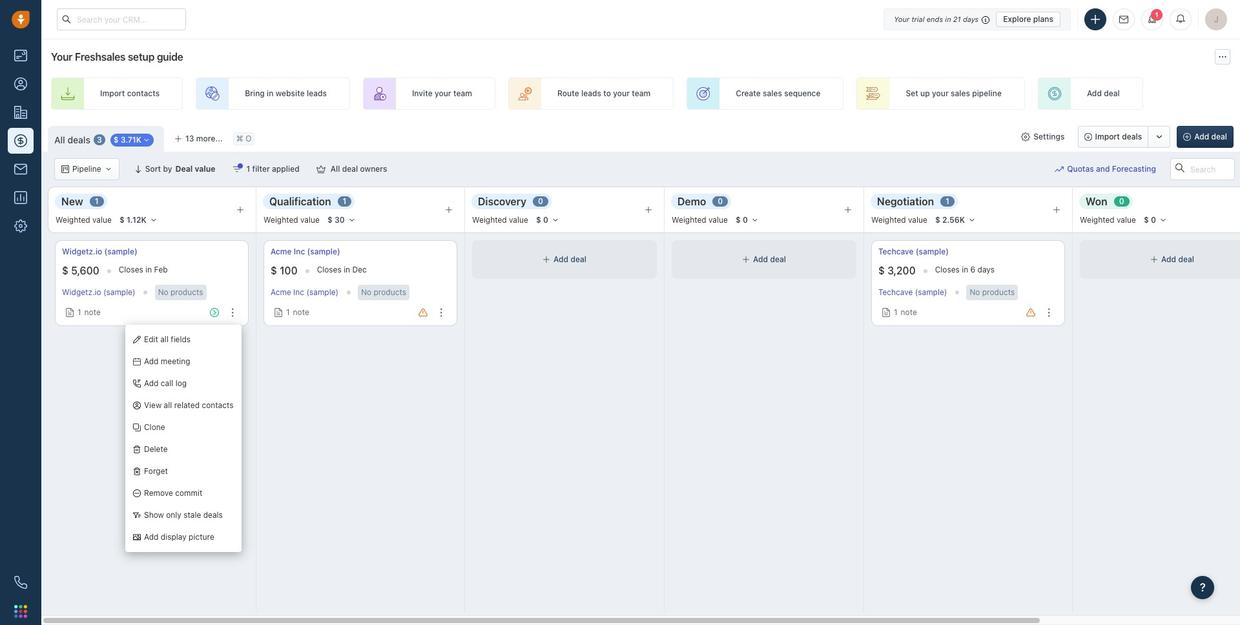 Task type: locate. For each thing, give the bounding box(es) containing it.
$ inside button
[[328, 215, 333, 225]]

commit
[[175, 489, 202, 498]]

1 vertical spatial techcave
[[879, 288, 913, 298]]

closes in dec
[[317, 265, 367, 275]]

1 horizontal spatial sales
[[951, 89, 971, 98]]

closes left dec
[[317, 265, 342, 275]]

value for discovery
[[509, 215, 529, 225]]

1 horizontal spatial closes
[[317, 265, 342, 275]]

1 techcave (sample) link from the top
[[879, 246, 949, 257]]

weighted for new
[[56, 215, 90, 225]]

more...
[[196, 134, 223, 143]]

import up quotas and forecasting
[[1096, 132, 1120, 142]]

widgetz.io (sample) up '5,600'
[[62, 247, 137, 257]]

dec
[[352, 265, 367, 275]]

0 horizontal spatial note
[[84, 308, 101, 317]]

no products down dec
[[361, 288, 407, 297]]

3.71k
[[121, 135, 142, 145]]

widgetz.io down $ 5,600
[[62, 288, 101, 298]]

1 vertical spatial widgetz.io (sample)
[[62, 288, 135, 298]]

3 1 note from the left
[[894, 308, 917, 317]]

0 horizontal spatial sales
[[763, 89, 783, 98]]

phone element
[[8, 570, 34, 596]]

1 team from the left
[[454, 89, 472, 98]]

your trial ends in 21 days
[[894, 15, 979, 23]]

inc down the 100
[[293, 288, 304, 298]]

0 vertical spatial techcave (sample)
[[879, 247, 949, 257]]

(sample) down the closes in feb
[[103, 288, 135, 298]]

1 vertical spatial your
[[51, 51, 73, 63]]

acme down $ 100
[[271, 288, 291, 298]]

1 horizontal spatial your
[[613, 89, 630, 98]]

no products down 6
[[970, 288, 1015, 297]]

meeting
[[161, 357, 190, 367]]

1 acme from the top
[[271, 247, 292, 257]]

all left owners on the left of page
[[331, 164, 340, 174]]

your inside 'link'
[[613, 89, 630, 98]]

3 $ 0 from the left
[[1144, 215, 1157, 225]]

3 weighted value from the left
[[472, 215, 529, 225]]

weighted value down 'won'
[[1080, 215, 1137, 225]]

deals inside menu
[[203, 511, 223, 520]]

show
[[144, 511, 164, 520]]

2 leads from the left
[[582, 89, 602, 98]]

1 horizontal spatial contacts
[[202, 401, 234, 411]]

no for $ 5,600
[[158, 288, 168, 297]]

weighted down qualification
[[264, 215, 298, 225]]

2 sales from the left
[[951, 89, 971, 98]]

1 techcave (sample) from the top
[[879, 247, 949, 257]]

1 vertical spatial techcave (sample) link
[[879, 288, 948, 298]]

note down 3,200
[[901, 308, 917, 317]]

6 weighted value from the left
[[1080, 215, 1137, 225]]

1 1 note from the left
[[78, 308, 101, 317]]

view
[[144, 401, 162, 411]]

all right edit
[[160, 335, 169, 345]]

$ 3.71k button
[[106, 132, 158, 148]]

all for deal
[[331, 164, 340, 174]]

2 no products from the left
[[361, 288, 407, 297]]

weighted value down "demo"
[[672, 215, 728, 225]]

1 $ 0 from the left
[[536, 215, 549, 225]]

1 horizontal spatial $ 0 button
[[730, 213, 765, 227]]

forget
[[144, 467, 168, 477]]

0 vertical spatial inc
[[294, 247, 305, 257]]

weighted value down negotiation
[[872, 215, 928, 225]]

1 vertical spatial techcave (sample)
[[879, 288, 948, 298]]

1 vertical spatial acme
[[271, 288, 291, 298]]

2 weighted value from the left
[[264, 215, 320, 225]]

2 weighted from the left
[[264, 215, 298, 225]]

$ 5,600
[[62, 265, 99, 277]]

sales left pipeline
[[951, 89, 971, 98]]

import inside button
[[1096, 132, 1120, 142]]

1 vertical spatial widgetz.io
[[62, 288, 101, 298]]

days
[[963, 15, 979, 23], [978, 265, 995, 275]]

inc up the 100
[[294, 247, 305, 257]]

container_wx8msf4aqz5i3rn1 image
[[1022, 132, 1031, 142], [143, 137, 151, 144], [316, 165, 325, 174], [1055, 165, 1064, 174], [1151, 256, 1159, 264], [65, 308, 74, 317], [274, 308, 283, 317]]

2 techcave (sample) link from the top
[[879, 288, 948, 298]]

2 no from the left
[[361, 288, 372, 297]]

0 horizontal spatial import
[[100, 89, 125, 98]]

contacts down setup
[[127, 89, 160, 98]]

0 vertical spatial contacts
[[127, 89, 160, 98]]

products for $ 3,200
[[983, 288, 1015, 297]]

0 vertical spatial acme
[[271, 247, 292, 257]]

all for edit
[[160, 335, 169, 345]]

1 sales from the left
[[763, 89, 783, 98]]

remove
[[144, 489, 173, 498]]

team right to
[[632, 89, 651, 98]]

0 horizontal spatial team
[[454, 89, 472, 98]]

acme up $ 100
[[271, 247, 292, 257]]

5 weighted value from the left
[[872, 215, 928, 225]]

1 vertical spatial all
[[331, 164, 340, 174]]

1 vertical spatial acme inc (sample)
[[271, 288, 339, 298]]

$ 0 for won
[[1144, 215, 1157, 225]]

weighted for demo
[[672, 215, 707, 225]]

route leads to your team
[[558, 89, 651, 98]]

2 horizontal spatial products
[[983, 288, 1015, 297]]

$ 0 button for won
[[1139, 213, 1173, 227]]

1 vertical spatial acme inc (sample) link
[[271, 288, 339, 298]]

1 horizontal spatial import
[[1096, 132, 1120, 142]]

$ 30 button
[[322, 213, 362, 227]]

your for your trial ends in 21 days
[[894, 15, 910, 23]]

note down the 100
[[293, 308, 309, 317]]

remove commit
[[144, 489, 202, 498]]

widgetz.io (sample)
[[62, 247, 137, 257], [62, 288, 135, 298]]

all
[[160, 335, 169, 345], [164, 401, 172, 411]]

acme inc (sample) link up the 100
[[271, 246, 340, 257]]

widgetz.io up $ 5,600
[[62, 247, 102, 257]]

techcave (sample) link down 3,200
[[879, 288, 948, 298]]

6 weighted from the left
[[1080, 215, 1115, 225]]

all
[[54, 134, 65, 145], [331, 164, 340, 174]]

1 horizontal spatial leads
[[582, 89, 602, 98]]

0 horizontal spatial contacts
[[127, 89, 160, 98]]

3 no products from the left
[[970, 288, 1015, 297]]

1 weighted from the left
[[56, 215, 90, 225]]

2 your from the left
[[613, 89, 630, 98]]

container_wx8msf4aqz5i3rn1 image inside all deal owners button
[[316, 165, 325, 174]]

closes for 100
[[317, 265, 342, 275]]

no for $ 100
[[361, 288, 372, 297]]

(sample) up closes in dec
[[307, 247, 340, 257]]

weighted value down qualification
[[264, 215, 320, 225]]

1
[[1155, 11, 1159, 19], [247, 164, 250, 174], [95, 197, 99, 206], [343, 197, 347, 206], [946, 197, 950, 206], [78, 308, 81, 317], [286, 308, 290, 317], [894, 308, 898, 317]]

techcave (sample) link up 3,200
[[879, 246, 949, 257]]

deals inside button
[[1123, 132, 1143, 142]]

all left 3
[[54, 134, 65, 145]]

0 horizontal spatial $ 0 button
[[530, 213, 565, 227]]

all right the view
[[164, 401, 172, 411]]

$ inside popup button
[[114, 135, 119, 145]]

import down your freshsales setup guide
[[100, 89, 125, 98]]

3 weighted from the left
[[472, 215, 507, 225]]

weighted
[[56, 215, 90, 225], [264, 215, 298, 225], [472, 215, 507, 225], [672, 215, 707, 225], [872, 215, 906, 225], [1080, 215, 1115, 225]]

2 1 note from the left
[[286, 308, 309, 317]]

1 inc from the top
[[294, 247, 305, 257]]

no products for $ 3,200
[[970, 288, 1015, 297]]

0 vertical spatial widgetz.io (sample)
[[62, 247, 137, 257]]

0 vertical spatial import
[[100, 89, 125, 98]]

0 vertical spatial techcave
[[879, 247, 914, 257]]

1 note from the left
[[84, 308, 101, 317]]

container_wx8msf4aqz5i3rn1 image
[[232, 165, 241, 174], [61, 165, 69, 173], [104, 165, 112, 173], [543, 256, 551, 264], [743, 256, 750, 264], [882, 308, 891, 317]]

acme inc (sample) up the 100
[[271, 247, 340, 257]]

0 horizontal spatial closes
[[119, 265, 143, 275]]

1 note down the 100
[[286, 308, 309, 317]]

team
[[454, 89, 472, 98], [632, 89, 651, 98]]

1 horizontal spatial no
[[361, 288, 372, 297]]

1 inside 1 link
[[1155, 11, 1159, 19]]

(sample) down closes in dec
[[307, 288, 339, 298]]

your right up
[[932, 89, 949, 98]]

closes left 6
[[935, 265, 960, 275]]

2 closes from the left
[[317, 265, 342, 275]]

1 horizontal spatial all
[[331, 164, 340, 174]]

1 note for $ 100
[[286, 308, 309, 317]]

1 horizontal spatial deals
[[203, 511, 223, 520]]

2 horizontal spatial no products
[[970, 288, 1015, 297]]

leads right website
[[307, 89, 327, 98]]

5,600
[[71, 265, 99, 277]]

in left feb
[[146, 265, 152, 275]]

add inside "add deal" link
[[1087, 89, 1102, 98]]

in left dec
[[344, 265, 350, 275]]

your
[[894, 15, 910, 23], [51, 51, 73, 63]]

create sales sequence link
[[687, 78, 844, 110]]

weighted down "demo"
[[672, 215, 707, 225]]

in left 6
[[962, 265, 969, 275]]

1 vertical spatial inc
[[293, 288, 304, 298]]

deals for import
[[1123, 132, 1143, 142]]

2 products from the left
[[374, 288, 407, 297]]

$
[[114, 135, 119, 145], [119, 215, 125, 225], [328, 215, 333, 225], [536, 215, 541, 225], [736, 215, 741, 225], [936, 215, 941, 225], [1144, 215, 1149, 225], [62, 265, 69, 277], [271, 265, 277, 277], [879, 265, 885, 277]]

⌘
[[236, 134, 243, 144]]

1 vertical spatial import
[[1096, 132, 1120, 142]]

days right 21
[[963, 15, 979, 23]]

contacts right related in the bottom left of the page
[[202, 401, 234, 411]]

deals up forecasting
[[1123, 132, 1143, 142]]

weighted down 'won'
[[1080, 215, 1115, 225]]

import
[[100, 89, 125, 98], [1096, 132, 1120, 142]]

show only stale deals
[[144, 511, 223, 520]]

2 horizontal spatial 1 note
[[894, 308, 917, 317]]

2 horizontal spatial deals
[[1123, 132, 1143, 142]]

your left trial
[[894, 15, 910, 23]]

0 vertical spatial your
[[894, 15, 910, 23]]

3 closes from the left
[[935, 265, 960, 275]]

setup
[[128, 51, 155, 63]]

leads left to
[[582, 89, 602, 98]]

add
[[1087, 89, 1102, 98], [1195, 132, 1210, 142], [554, 255, 569, 265], [754, 255, 768, 265], [1162, 255, 1177, 265], [144, 357, 159, 367], [144, 379, 159, 389], [144, 533, 159, 542]]

invite your team link
[[363, 78, 496, 110]]

0 vertical spatial all
[[160, 335, 169, 345]]

1 horizontal spatial products
[[374, 288, 407, 297]]

widgetz.io (sample) link down '5,600'
[[62, 288, 135, 298]]

0 vertical spatial widgetz.io (sample) link
[[62, 246, 137, 257]]

2 techcave from the top
[[879, 288, 913, 298]]

weighted value for discovery
[[472, 215, 529, 225]]

0 vertical spatial techcave (sample) link
[[879, 246, 949, 257]]

techcave up $ 3,200
[[879, 247, 914, 257]]

explore plans link
[[997, 11, 1061, 27]]

weighted value for demo
[[672, 215, 728, 225]]

sales right create
[[763, 89, 783, 98]]

set
[[906, 89, 919, 98]]

team right invite
[[454, 89, 472, 98]]

0 horizontal spatial deals
[[67, 134, 90, 145]]

your right to
[[613, 89, 630, 98]]

2 horizontal spatial note
[[901, 308, 917, 317]]

0 horizontal spatial 1 note
[[78, 308, 101, 317]]

call
[[161, 379, 173, 389]]

$ 3,200
[[879, 265, 916, 277]]

website
[[276, 89, 305, 98]]

1 horizontal spatial your
[[894, 15, 910, 23]]

2 acme inc (sample) from the top
[[271, 288, 339, 298]]

1 closes from the left
[[119, 265, 143, 275]]

fields
[[171, 335, 191, 345]]

0 horizontal spatial no products
[[158, 288, 203, 297]]

1 note down 3,200
[[894, 308, 917, 317]]

2 horizontal spatial $ 0
[[1144, 215, 1157, 225]]

quotas and forecasting
[[1068, 164, 1157, 174]]

your
[[435, 89, 451, 98], [613, 89, 630, 98], [932, 89, 949, 98]]

trial
[[912, 15, 925, 23]]

no down dec
[[361, 288, 372, 297]]

import contacts
[[100, 89, 160, 98]]

0 horizontal spatial no
[[158, 288, 168, 297]]

all deal owners button
[[308, 158, 396, 180]]

leads
[[307, 89, 327, 98], [582, 89, 602, 98]]

0 horizontal spatial products
[[171, 288, 203, 297]]

1 vertical spatial days
[[978, 265, 995, 275]]

1 acme inc (sample) link from the top
[[271, 246, 340, 257]]

add inside add deal button
[[1195, 132, 1210, 142]]

3 $ 0 button from the left
[[1139, 213, 1173, 227]]

import for import contacts
[[100, 89, 125, 98]]

weighted down discovery
[[472, 215, 507, 225]]

2 widgetz.io from the top
[[62, 288, 101, 298]]

weighted value
[[56, 215, 112, 225], [264, 215, 320, 225], [472, 215, 529, 225], [672, 215, 728, 225], [872, 215, 928, 225], [1080, 215, 1137, 225]]

deals
[[1123, 132, 1143, 142], [67, 134, 90, 145], [203, 511, 223, 520]]

deals for all
[[67, 134, 90, 145]]

3 note from the left
[[901, 308, 917, 317]]

0 vertical spatial acme inc (sample) link
[[271, 246, 340, 257]]

$ 0 button for discovery
[[530, 213, 565, 227]]

0 horizontal spatial all
[[54, 134, 65, 145]]

1 vertical spatial widgetz.io (sample) link
[[62, 288, 135, 298]]

2 note from the left
[[293, 308, 309, 317]]

import deals button
[[1078, 126, 1149, 148]]

note down '5,600'
[[84, 308, 101, 317]]

2 horizontal spatial your
[[932, 89, 949, 98]]

4 weighted value from the left
[[672, 215, 728, 225]]

$ 0
[[536, 215, 549, 225], [736, 215, 748, 225], [1144, 215, 1157, 225]]

1 vertical spatial all
[[164, 401, 172, 411]]

acme inc (sample) down the 100
[[271, 288, 339, 298]]

weighted down the new
[[56, 215, 90, 225]]

invite
[[412, 89, 433, 98]]

feb
[[154, 265, 168, 275]]

1 horizontal spatial $ 0
[[736, 215, 748, 225]]

ends
[[927, 15, 944, 23]]

menu
[[125, 325, 241, 553]]

$ 3.71k
[[114, 135, 142, 145]]

0 horizontal spatial your
[[51, 51, 73, 63]]

all deals 3
[[54, 134, 102, 145]]

in for new
[[146, 265, 152, 275]]

2 horizontal spatial no
[[970, 288, 981, 297]]

closes for 5,600
[[119, 265, 143, 275]]

acme inc (sample) link
[[271, 246, 340, 257], [271, 288, 339, 298]]

contacts
[[127, 89, 160, 98], [202, 401, 234, 411]]

widgetz.io (sample) link up '5,600'
[[62, 246, 137, 257]]

acme inc (sample) link down the 100
[[271, 288, 339, 298]]

phone image
[[14, 576, 27, 589]]

closes left feb
[[119, 265, 143, 275]]

0 vertical spatial acme inc (sample)
[[271, 247, 340, 257]]

weighted for qualification
[[264, 215, 298, 225]]

container_wx8msf4aqz5i3rn1 image inside settings popup button
[[1022, 132, 1031, 142]]

qualification
[[269, 196, 331, 207]]

1 leads from the left
[[307, 89, 327, 98]]

acme
[[271, 247, 292, 257], [271, 288, 291, 298]]

no products down feb
[[158, 288, 203, 297]]

2 $ 0 from the left
[[736, 215, 748, 225]]

0 horizontal spatial $ 0
[[536, 215, 549, 225]]

create
[[736, 89, 761, 98]]

widgetz.io (sample) link
[[62, 246, 137, 257], [62, 288, 135, 298]]

closes for 3,200
[[935, 265, 960, 275]]

1 products from the left
[[171, 288, 203, 297]]

1 note down '5,600'
[[78, 308, 101, 317]]

0 horizontal spatial your
[[435, 89, 451, 98]]

2 team from the left
[[632, 89, 651, 98]]

your left freshsales
[[51, 51, 73, 63]]

in for qualification
[[344, 265, 350, 275]]

5 weighted from the left
[[872, 215, 906, 225]]

3 no from the left
[[970, 288, 981, 297]]

(sample)
[[104, 247, 137, 257], [307, 247, 340, 257], [916, 247, 949, 257], [103, 288, 135, 298], [307, 288, 339, 298], [915, 288, 948, 298]]

import for import deals
[[1096, 132, 1120, 142]]

note for $ 3,200
[[901, 308, 917, 317]]

1 widgetz.io (sample) link from the top
[[62, 246, 137, 257]]

weighted down negotiation
[[872, 215, 906, 225]]

days right 6
[[978, 265, 995, 275]]

deals left 3
[[67, 134, 90, 145]]

1 horizontal spatial note
[[293, 308, 309, 317]]

no down 6
[[970, 288, 981, 297]]

log
[[176, 379, 187, 389]]

no down feb
[[158, 288, 168, 297]]

products
[[171, 288, 203, 297], [374, 288, 407, 297], [983, 288, 1015, 297]]

2 $ 0 button from the left
[[730, 213, 765, 227]]

your right invite
[[435, 89, 451, 98]]

1 weighted value from the left
[[56, 215, 112, 225]]

4 weighted from the left
[[672, 215, 707, 225]]

deals right stale at bottom
[[203, 511, 223, 520]]

1 filter applied
[[247, 164, 300, 174]]

1 no from the left
[[158, 288, 168, 297]]

weighted value down discovery
[[472, 215, 529, 225]]

1 $ 0 button from the left
[[530, 213, 565, 227]]

0 horizontal spatial leads
[[307, 89, 327, 98]]

techcave down $ 3,200
[[879, 288, 913, 298]]

weighted for negotiation
[[872, 215, 906, 225]]

techcave (sample) down 3,200
[[879, 288, 948, 298]]

sort
[[145, 164, 161, 174]]

1 no products from the left
[[158, 288, 203, 297]]

explore plans
[[1004, 14, 1054, 24]]

2 horizontal spatial $ 0 button
[[1139, 213, 1173, 227]]

no for $ 3,200
[[970, 288, 981, 297]]

weighted value for won
[[1080, 215, 1137, 225]]

0 vertical spatial days
[[963, 15, 979, 23]]

1 horizontal spatial 1 note
[[286, 308, 309, 317]]

weighted value down the new
[[56, 215, 112, 225]]

3 products from the left
[[983, 288, 1015, 297]]

21
[[954, 15, 961, 23]]

1 horizontal spatial no products
[[361, 288, 407, 297]]

0 vertical spatial all
[[54, 134, 65, 145]]

all inside button
[[331, 164, 340, 174]]

2 widgetz.io (sample) from the top
[[62, 288, 135, 298]]

inc
[[294, 247, 305, 257], [293, 288, 304, 298]]

techcave (sample) up 3,200
[[879, 247, 949, 257]]

widgetz.io (sample) down '5,600'
[[62, 288, 135, 298]]

weighted value for new
[[56, 215, 112, 225]]

0 vertical spatial widgetz.io
[[62, 247, 102, 257]]

2 horizontal spatial closes
[[935, 265, 960, 275]]

1 horizontal spatial team
[[632, 89, 651, 98]]

1 inside 1 filter applied button
[[247, 164, 250, 174]]



Task type: vqa. For each thing, say whether or not it's contained in the screenshot.


Task type: describe. For each thing, give the bounding box(es) containing it.
1 note for $ 3,200
[[894, 308, 917, 317]]

1 techcave from the top
[[879, 247, 914, 257]]

⌘ o
[[236, 134, 252, 144]]

1 widgetz.io (sample) from the top
[[62, 247, 137, 257]]

up
[[921, 89, 930, 98]]

set up your sales pipeline
[[906, 89, 1002, 98]]

1 your from the left
[[435, 89, 451, 98]]

$ 0 button for demo
[[730, 213, 765, 227]]

container_wx8msf4aqz5i3rn1 image inside quotas and forecasting link
[[1055, 165, 1064, 174]]

demo
[[678, 196, 707, 207]]

3,200
[[888, 265, 916, 277]]

clone
[[144, 423, 165, 433]]

$ 0 for discovery
[[536, 215, 549, 225]]

note for $ 100
[[293, 308, 309, 317]]

13
[[186, 134, 194, 143]]

$ 1.12k
[[119, 215, 147, 225]]

add deal button
[[1177, 126, 1234, 148]]

(sample) down 3,200
[[915, 288, 948, 298]]

value for demo
[[709, 215, 728, 225]]

route leads to your team link
[[509, 78, 674, 110]]

1 filter applied button
[[224, 158, 308, 180]]

$ 3.71k button
[[110, 134, 154, 147]]

value for won
[[1117, 215, 1137, 225]]

display
[[161, 533, 187, 542]]

$ 0 for demo
[[736, 215, 748, 225]]

all for deals
[[54, 134, 65, 145]]

leads inside 'link'
[[582, 89, 602, 98]]

weighted for discovery
[[472, 215, 507, 225]]

filter
[[252, 164, 270, 174]]

import contacts link
[[51, 78, 183, 110]]

1 widgetz.io from the top
[[62, 247, 102, 257]]

route
[[558, 89, 579, 98]]

2 techcave (sample) from the top
[[879, 288, 948, 298]]

freshsales
[[75, 51, 125, 63]]

1 acme inc (sample) from the top
[[271, 247, 340, 257]]

weighted value for negotiation
[[872, 215, 928, 225]]

quotas and forecasting link
[[1055, 158, 1170, 180]]

note for $ 5,600
[[84, 308, 101, 317]]

6
[[971, 265, 976, 275]]

pipeline button
[[54, 158, 119, 180]]

13 more...
[[186, 134, 223, 143]]

o
[[246, 134, 252, 144]]

stale
[[184, 511, 201, 520]]

edit
[[144, 335, 158, 345]]

set up your sales pipeline link
[[857, 78, 1025, 110]]

Search field
[[1171, 158, 1236, 180]]

2 acme from the top
[[271, 288, 291, 298]]

all deals link
[[54, 134, 90, 146]]

Search your CRM... text field
[[57, 8, 186, 30]]

related
[[174, 401, 200, 411]]

add meeting
[[144, 357, 190, 367]]

picture
[[189, 533, 214, 542]]

team inside 'link'
[[632, 89, 651, 98]]

bring in website leads link
[[196, 78, 350, 110]]

1.12k
[[127, 215, 147, 225]]

(sample) down $ 2.56k
[[916, 247, 949, 257]]

pipeline
[[72, 164, 101, 174]]

owners
[[360, 164, 387, 174]]

invite your team
[[412, 89, 472, 98]]

$ 2.56k button
[[930, 213, 982, 227]]

value for qualification
[[301, 215, 320, 225]]

menu containing edit all fields
[[125, 325, 241, 553]]

2 inc from the top
[[293, 288, 304, 298]]

100
[[280, 265, 298, 277]]

value for new
[[92, 215, 112, 225]]

products for $ 5,600
[[171, 288, 203, 297]]

closes in feb
[[119, 265, 168, 275]]

$ 30
[[328, 215, 345, 225]]

no products for $ 5,600
[[158, 288, 203, 297]]

explore
[[1004, 14, 1032, 24]]

edit all fields
[[144, 335, 191, 345]]

bring
[[245, 89, 265, 98]]

create sales sequence
[[736, 89, 821, 98]]

container_wx8msf4aqz5i3rn1 image inside $ 3.71k button
[[143, 137, 151, 144]]

in for negotiation
[[962, 265, 969, 275]]

(sample) up the closes in feb
[[104, 247, 137, 257]]

3 your from the left
[[932, 89, 949, 98]]

settings
[[1034, 132, 1065, 142]]

add deal inside button
[[1195, 132, 1228, 142]]

2 acme inc (sample) link from the top
[[271, 288, 339, 298]]

weighted value for qualification
[[264, 215, 320, 225]]

$ 2.56k
[[936, 215, 965, 225]]

container_wx8msf4aqz5i3rn1 image inside 1 filter applied button
[[232, 165, 241, 174]]

view all related contacts
[[144, 401, 234, 411]]

products for $ 100
[[374, 288, 407, 297]]

1 vertical spatial contacts
[[202, 401, 234, 411]]

2 widgetz.io (sample) link from the top
[[62, 288, 135, 298]]

30
[[335, 215, 345, 225]]

applied
[[272, 164, 300, 174]]

contacts inside import contacts link
[[127, 89, 160, 98]]

discovery
[[478, 196, 527, 207]]

closes in 6 days
[[935, 265, 995, 275]]

no products for $ 100
[[361, 288, 407, 297]]

won
[[1086, 196, 1108, 207]]

delete
[[144, 445, 168, 455]]

freshworks switcher image
[[14, 605, 27, 618]]

plans
[[1034, 14, 1054, 24]]

by
[[163, 164, 172, 174]]

new
[[61, 196, 83, 207]]

to
[[604, 89, 611, 98]]

import deals group
[[1078, 126, 1171, 148]]

your for your freshsales setup guide
[[51, 51, 73, 63]]

1 note for $ 5,600
[[78, 308, 101, 317]]

in left 21
[[946, 15, 952, 23]]

sequence
[[785, 89, 821, 98]]

negotiation
[[878, 196, 934, 207]]

$ 100
[[271, 265, 298, 277]]

2.56k
[[943, 215, 965, 225]]

add deal link
[[1038, 78, 1144, 110]]

deal
[[175, 164, 193, 174]]

bring in website leads
[[245, 89, 327, 98]]

pipeline
[[973, 89, 1002, 98]]

in right bring
[[267, 89, 274, 98]]

$ 1.12k button
[[114, 213, 163, 227]]

weighted for won
[[1080, 215, 1115, 225]]

all deal owners
[[331, 164, 387, 174]]

sort by deal value
[[145, 164, 216, 174]]

guide
[[157, 51, 183, 63]]

1 link
[[1142, 8, 1164, 30]]

add display picture
[[144, 533, 214, 542]]

forecasting
[[1113, 164, 1157, 174]]

value for negotiation
[[909, 215, 928, 225]]

all for view
[[164, 401, 172, 411]]

settings button
[[1015, 126, 1072, 148]]



